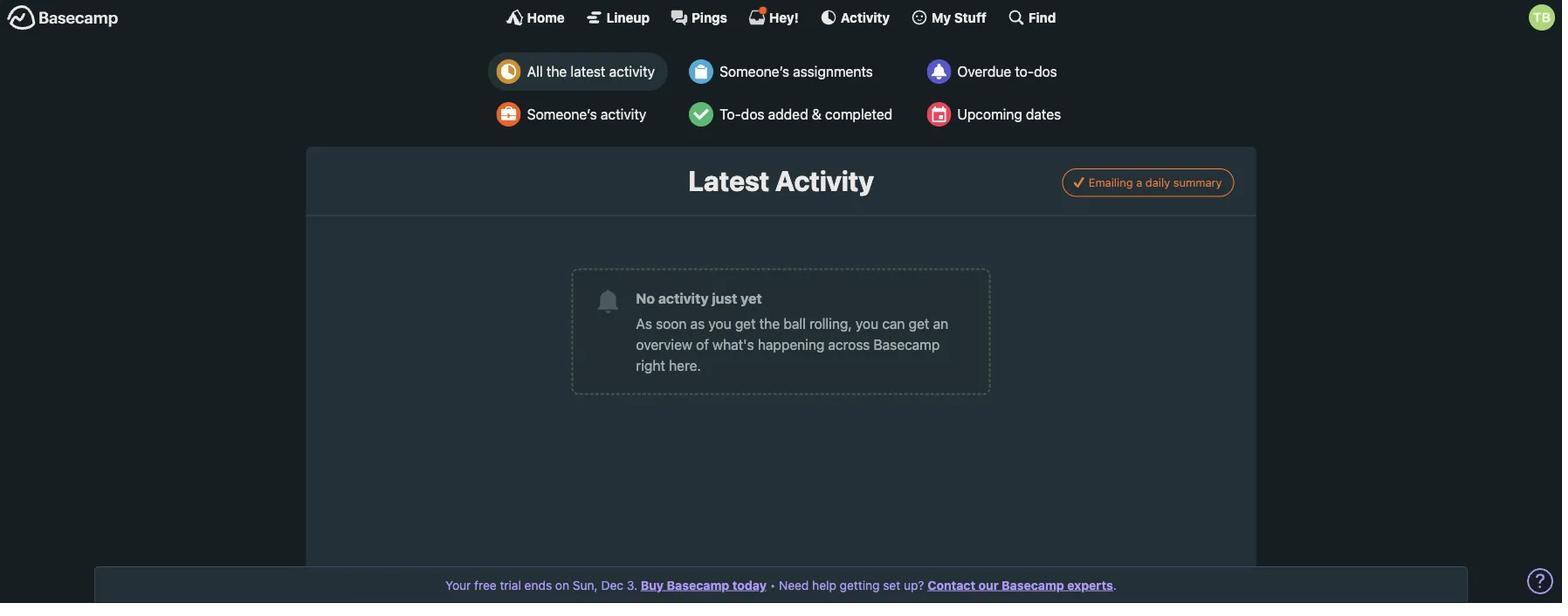 Task type: vqa. For each thing, say whether or not it's contained in the screenshot.
View as… button
no



Task type: locate. For each thing, give the bounding box(es) containing it.
someone's
[[720, 63, 789, 80], [527, 106, 597, 123]]

1 vertical spatial dos
[[741, 106, 764, 123]]

latest activity
[[688, 164, 874, 197]]

home link
[[506, 9, 565, 26]]

activity
[[609, 63, 655, 80], [601, 106, 646, 123], [658, 290, 709, 306]]

contact
[[927, 578, 975, 592]]

to-dos added & completed
[[720, 106, 892, 123]]

3.
[[627, 578, 637, 592]]

.
[[1113, 578, 1117, 592]]

the
[[546, 63, 567, 80], [759, 315, 780, 332]]

1 horizontal spatial get
[[909, 315, 929, 332]]

overdue to-dos link
[[918, 52, 1074, 91]]

someone's assignments link
[[680, 52, 906, 91]]

upcoming dates link
[[918, 95, 1074, 134]]

here.
[[669, 357, 701, 374]]

your
[[445, 578, 471, 592]]

2 horizontal spatial basecamp
[[1002, 578, 1064, 592]]

basecamp down can
[[874, 336, 940, 353]]

0 vertical spatial the
[[546, 63, 567, 80]]

0 vertical spatial dos
[[1034, 63, 1057, 80]]

1 vertical spatial activity
[[601, 106, 646, 123]]

1 horizontal spatial the
[[759, 315, 780, 332]]

dos left added
[[741, 106, 764, 123]]

1 vertical spatial the
[[759, 315, 780, 332]]

you left can
[[856, 315, 878, 332]]

activity up soon
[[658, 290, 709, 306]]

our
[[978, 578, 999, 592]]

the left ball
[[759, 315, 780, 332]]

dec
[[601, 578, 623, 592]]

activity
[[841, 10, 890, 25], [775, 164, 874, 197]]

my
[[932, 10, 951, 25]]

getting
[[840, 578, 880, 592]]

0 vertical spatial activity
[[841, 10, 890, 25]]

you right as
[[708, 315, 731, 332]]

free
[[474, 578, 497, 592]]

activity up assignments
[[841, 10, 890, 25]]

main element
[[0, 0, 1562, 34]]

latest
[[571, 63, 605, 80]]

completed
[[825, 106, 892, 123]]

on
[[555, 578, 569, 592]]

experts
[[1067, 578, 1113, 592]]

2 vertical spatial activity
[[658, 290, 709, 306]]

assignments
[[793, 63, 873, 80]]

1 horizontal spatial basecamp
[[874, 336, 940, 353]]

basecamp right buy
[[667, 578, 729, 592]]

emailing
[[1089, 176, 1133, 189]]

the inside "no activity just yet as soon as you get the ball rolling, you can get an overview of what's happening across basecamp right here."
[[759, 315, 780, 332]]

dos up dates on the top right
[[1034, 63, 1057, 80]]

get left the an
[[909, 315, 929, 332]]

•
[[770, 578, 775, 592]]

get
[[735, 315, 756, 332], [909, 315, 929, 332]]

someone's activity
[[527, 106, 646, 123]]

someone's down all the latest activity link
[[527, 106, 597, 123]]

0 horizontal spatial get
[[735, 315, 756, 332]]

1 horizontal spatial you
[[856, 315, 878, 332]]

all the latest activity
[[527, 63, 655, 80]]

ball
[[784, 315, 806, 332]]

overdue
[[957, 63, 1011, 80]]

1 vertical spatial someone's
[[527, 106, 597, 123]]

need
[[779, 578, 809, 592]]

the right 'all'
[[546, 63, 567, 80]]

emailing a daily summary
[[1089, 176, 1222, 189]]

get up what's
[[735, 315, 756, 332]]

0 horizontal spatial you
[[708, 315, 731, 332]]

activity for someone's activity
[[601, 106, 646, 123]]

latest
[[688, 164, 769, 197]]

0 horizontal spatial someone's
[[527, 106, 597, 123]]

your free trial ends on sun, dec  3. buy basecamp today • need help getting set up? contact our basecamp experts .
[[445, 578, 1117, 592]]

no
[[636, 290, 655, 306]]

upcoming
[[957, 106, 1022, 123]]

stuff
[[954, 10, 987, 25]]

home
[[527, 10, 565, 25]]

assignment image
[[689, 59, 713, 84]]

right
[[636, 357, 665, 374]]

someone's up to-
[[720, 63, 789, 80]]

as
[[690, 315, 705, 332]]

&
[[812, 106, 821, 123]]

you
[[708, 315, 731, 332], [856, 315, 878, 332]]

happening
[[758, 336, 825, 353]]

can
[[882, 315, 905, 332]]

1 horizontal spatial someone's
[[720, 63, 789, 80]]

activity right latest at top
[[609, 63, 655, 80]]

activity inside activity link
[[841, 10, 890, 25]]

0 vertical spatial activity
[[609, 63, 655, 80]]

all the latest activity link
[[488, 52, 668, 91]]

overview
[[636, 336, 692, 353]]

dos
[[1034, 63, 1057, 80], [741, 106, 764, 123]]

sun,
[[573, 578, 598, 592]]

activity down all the latest activity
[[601, 106, 646, 123]]

activity down &
[[775, 164, 874, 197]]

what's
[[712, 336, 754, 353]]

basecamp
[[874, 336, 940, 353], [667, 578, 729, 592], [1002, 578, 1064, 592]]

2 you from the left
[[856, 315, 878, 332]]

activity inside "no activity just yet as soon as you get the ball rolling, you can get an overview of what's happening across basecamp right here."
[[658, 290, 709, 306]]

0 horizontal spatial the
[[546, 63, 567, 80]]

of
[[696, 336, 709, 353]]

0 horizontal spatial basecamp
[[667, 578, 729, 592]]

basecamp right our
[[1002, 578, 1064, 592]]

find
[[1028, 10, 1056, 25]]

an
[[933, 315, 948, 332]]

buy basecamp today link
[[641, 578, 767, 592]]

ends
[[524, 578, 552, 592]]

upcoming dates
[[957, 106, 1061, 123]]

0 vertical spatial someone's
[[720, 63, 789, 80]]



Task type: describe. For each thing, give the bounding box(es) containing it.
someone's activity link
[[488, 95, 668, 134]]

pings
[[692, 10, 727, 25]]

reports image
[[927, 59, 951, 84]]

a
[[1136, 176, 1142, 189]]

schedule image
[[927, 102, 951, 127]]

hey! button
[[748, 6, 799, 26]]

soon
[[656, 315, 687, 332]]

rolling,
[[809, 315, 852, 332]]

dates
[[1026, 106, 1061, 123]]

contact our basecamp experts link
[[927, 578, 1113, 592]]

basecamp inside "no activity just yet as soon as you get the ball rolling, you can get an overview of what's happening across basecamp right here."
[[874, 336, 940, 353]]

1 horizontal spatial dos
[[1034, 63, 1057, 80]]

to-dos added & completed link
[[680, 95, 906, 134]]

up?
[[904, 578, 924, 592]]

activity link
[[820, 9, 890, 26]]

help
[[812, 578, 836, 592]]

trial
[[500, 578, 521, 592]]

pings button
[[671, 9, 727, 26]]

my stuff
[[932, 10, 987, 25]]

to-
[[1015, 63, 1034, 80]]

yet
[[741, 290, 762, 306]]

buy
[[641, 578, 664, 592]]

daily
[[1145, 176, 1170, 189]]

switch accounts image
[[7, 4, 119, 31]]

0 horizontal spatial dos
[[741, 106, 764, 123]]

across
[[828, 336, 870, 353]]

someone's for someone's assignments
[[720, 63, 789, 80]]

1 vertical spatial activity
[[775, 164, 874, 197]]

tim burton image
[[1529, 4, 1555, 31]]

emailing a daily summary button
[[1062, 169, 1234, 197]]

no activity just yet as soon as you get the ball rolling, you can get an overview of what's happening across basecamp right here.
[[636, 290, 948, 374]]

activity report image
[[497, 59, 521, 84]]

overdue to-dos
[[957, 63, 1057, 80]]

1 get from the left
[[735, 315, 756, 332]]

hey!
[[769, 10, 799, 25]]

todo image
[[689, 102, 713, 127]]

added
[[768, 106, 808, 123]]

to-
[[720, 106, 741, 123]]

summary
[[1173, 176, 1222, 189]]

person report image
[[497, 102, 521, 127]]

all
[[527, 63, 543, 80]]

as
[[636, 315, 652, 332]]

set
[[883, 578, 900, 592]]

just
[[712, 290, 737, 306]]

someone's for someone's activity
[[527, 106, 597, 123]]

activity for no activity just yet as soon as you get the ball rolling, you can get an overview of what's happening across basecamp right here.
[[658, 290, 709, 306]]

2 get from the left
[[909, 315, 929, 332]]

my stuff button
[[911, 9, 987, 26]]

today
[[732, 578, 767, 592]]

lineup link
[[586, 9, 650, 26]]

find button
[[1007, 9, 1056, 26]]

lineup
[[607, 10, 650, 25]]

someone's assignments
[[720, 63, 873, 80]]

1 you from the left
[[708, 315, 731, 332]]



